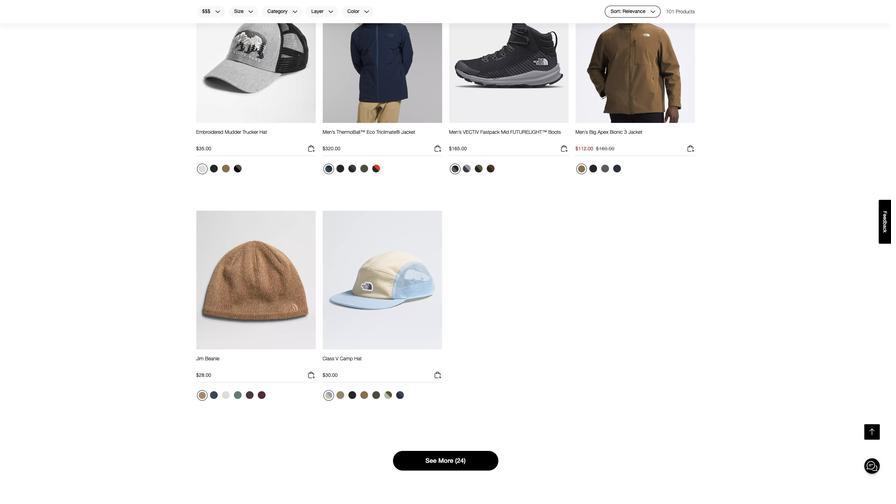 Task type: describe. For each thing, give the bounding box(es) containing it.
f e e d b a c k
[[882, 211, 888, 233]]

$28.00 button
[[196, 371, 316, 383]]

color button
[[341, 6, 374, 18]]

see
[[425, 457, 437, 464]]

mid
[[501, 129, 509, 135]]

steel blue/gravel image
[[325, 392, 332, 399]]

beanie
[[205, 355, 219, 361]]

category button
[[261, 6, 303, 18]]

utility brown image for topmost 'utility brown' radio
[[578, 165, 585, 172]]

tnf black-bear graphic image
[[210, 165, 218, 172]]

f
[[882, 211, 888, 214]]

eco
[[367, 129, 375, 135]]

Almond Butter Heather radio
[[197, 390, 207, 401]]

3
[[624, 129, 627, 135]]

$choose color$ option group for mudder
[[196, 163, 244, 177]]

shady blue image
[[210, 391, 218, 399]]

utility brown image for bottom 'utility brown' radio
[[360, 391, 368, 399]]

forest olive/misty sage image
[[384, 391, 392, 399]]

(24)
[[455, 457, 466, 464]]

f e e d b a c k button
[[879, 200, 891, 244]]

embroidered mudder trucker hat
[[196, 129, 267, 135]]

Forest Olive/Misty Sage radio
[[382, 390, 394, 401]]

new taupe green/bear graphic image
[[234, 165, 241, 172]]

Coal Brown Heather radio
[[244, 390, 255, 401]]

futurelight™
[[510, 129, 547, 135]]

Steel Blue/Gravel radio
[[323, 390, 334, 401]]

men's for men's thermoball™ eco triclimate® jacket
[[323, 129, 335, 135]]

tnf dark grey heather image
[[601, 165, 609, 172]]

k
[[882, 230, 888, 233]]

men's thermoball™ eco triclimate® jacket image
[[323, 0, 442, 123]]

Summit Navy/Shady Blue radio
[[323, 164, 334, 174]]

Military Olive/TNF Black radio
[[473, 163, 484, 174]]

demitasse brown/tnf black image
[[487, 165, 494, 172]]

101 products
[[666, 8, 695, 14]]

b
[[882, 222, 888, 225]]

men's big apex bionic 3 jacket image
[[575, 0, 695, 123]]

jim beanie button
[[196, 355, 219, 368]]

sort:
[[611, 8, 621, 14]]

hat for embroidered mudder trucker hat
[[259, 129, 267, 135]]

jim
[[196, 355, 204, 361]]

Demitasse Brown/TNF Black radio
[[485, 163, 496, 174]]

1 jacket from the left
[[401, 129, 415, 135]]

2 jacket from the left
[[628, 129, 642, 135]]

layer
[[311, 8, 323, 14]]

men's for men's big apex bionic 3 jacket
[[575, 129, 588, 135]]

new taupe green - new taupe green image
[[360, 165, 368, 172]]

Shady Blue/Summit Navy radio
[[394, 390, 405, 401]]

see more (24) button
[[393, 451, 498, 470]]

Shady Blue radio
[[208, 390, 219, 401]]

$165.00 button
[[449, 144, 568, 156]]

jim beanie image
[[196, 210, 316, 350]]

$160.00
[[596, 145, 614, 151]]

men's vectiv fastpack mid futurelight™ boots
[[449, 129, 561, 135]]

$165.00
[[449, 145, 467, 151]]

sort: relevance
[[611, 8, 645, 14]]

color
[[347, 8, 359, 14]]

men's vectiv fastpack mid futurelight™ boots image
[[449, 0, 568, 123]]

Boysenberry Heather radio
[[256, 390, 267, 401]]

a
[[882, 225, 888, 228]]

utility brown-bear graphic image
[[222, 165, 230, 172]]

more
[[438, 457, 453, 464]]

$320.00 button
[[323, 144, 442, 156]]

$112.00
[[575, 145, 593, 151]]

0 vertical spatial utility brown radio
[[576, 164, 587, 174]]

$choose color$ option group for vectiv
[[449, 163, 497, 177]]

tnf black image for big
[[589, 165, 597, 172]]

TNF Light Grey Heather radio
[[220, 390, 231, 401]]

summit navy/shady blue image
[[325, 165, 332, 172]]

2 e from the top
[[882, 217, 888, 219]]

embroidered mudder trucker hat image
[[196, 0, 316, 123]]

men's vectiv fastpack mid futurelight™ boots button
[[449, 129, 561, 142]]

coal brown heather image
[[246, 391, 253, 399]]

Light Grey Heather-Bear Graphic radio
[[197, 164, 207, 174]]

Utility Brown-Bear Graphic radio
[[220, 163, 231, 174]]

thermoball™
[[336, 129, 365, 135]]

shady blue/summit navy image
[[396, 391, 404, 399]]

size button
[[228, 6, 259, 18]]



Task type: locate. For each thing, give the bounding box(es) containing it.
101
[[666, 8, 674, 14]]

men's big apex bionic 3 jacket button
[[575, 129, 642, 142]]

men's thermoball™ eco triclimate® jacket button
[[323, 129, 415, 142]]

class v camp hat image
[[323, 210, 442, 350]]

hat right trucker
[[259, 129, 267, 135]]

men's thermoball™ eco triclimate® jacket
[[323, 129, 415, 135]]

Fiery Red/TNF Black radio
[[370, 163, 382, 174]]

tnf black image right kelp tan tnf camo print radio
[[348, 391, 356, 399]]

TNF Black radio
[[335, 163, 346, 174], [587, 163, 599, 174]]

jacket right triclimate®
[[401, 129, 415, 135]]

0 horizontal spatial jacket
[[401, 129, 415, 135]]

0 horizontal spatial tnf black image
[[336, 165, 344, 172]]

fastpack
[[480, 129, 500, 135]]

utility brown image down $112.00
[[578, 165, 585, 172]]

$choose color$ option group for big
[[575, 163, 623, 177]]

embroidered mudder trucker hat button
[[196, 129, 267, 142]]

tnf black radio for thermoball™
[[335, 163, 346, 174]]

men's big apex bionic 3 jacket
[[575, 129, 642, 135]]

utility brown image left "new taupe green" image
[[360, 391, 368, 399]]

e up d
[[882, 214, 888, 217]]

class
[[323, 355, 334, 361]]

1 tnf black radio from the left
[[335, 163, 346, 174]]

0 vertical spatial hat
[[259, 129, 267, 135]]

jacket
[[401, 129, 415, 135], [628, 129, 642, 135]]

men's left big on the top
[[575, 129, 588, 135]]

TNF Dark Grey Heather radio
[[599, 163, 611, 174]]

$28.00
[[196, 372, 211, 378]]

0 horizontal spatial tnf black radio
[[335, 163, 346, 174]]

$choose color$ option group for v
[[323, 390, 406, 404]]

Dark Sage Heather radio
[[232, 390, 243, 401]]

men's inside men's big apex bionic 3 jacket button
[[575, 129, 588, 135]]

sort: relevance button
[[605, 6, 661, 18]]

jacket right 3
[[628, 129, 642, 135]]

TNF Black/Vanadis Grey radio
[[450, 164, 460, 174]]

see more (24)
[[425, 457, 466, 464]]

trucker
[[243, 129, 258, 135]]

vectiv
[[463, 129, 479, 135]]

0 horizontal spatial men's
[[323, 129, 335, 135]]

category
[[267, 8, 287, 14]]

1 horizontal spatial utility brown radio
[[576, 164, 587, 174]]

$choose color$ option group
[[196, 163, 244, 177], [323, 163, 382, 177], [449, 163, 497, 177], [575, 163, 623, 177], [196, 390, 268, 404], [323, 390, 406, 404]]

military olive/tnf black image
[[475, 165, 482, 172]]

tnf black image for thermoball™
[[336, 165, 344, 172]]

class v camp hat
[[323, 355, 362, 361]]

1 horizontal spatial hat
[[354, 355, 362, 361]]

light grey heather-bear graphic image
[[199, 165, 206, 172]]

e up b
[[882, 217, 888, 219]]

3 men's from the left
[[575, 129, 588, 135]]

hat inside button
[[354, 355, 362, 361]]

New Taupe Green radio
[[370, 390, 382, 401]]

tnf light grey heather image
[[222, 391, 230, 399]]

almond butter heather image
[[199, 392, 206, 399]]

dark sage heather image
[[234, 391, 241, 399]]

boysenberry heather image
[[258, 391, 265, 399]]

tnf black image left tnf dark grey heather option
[[589, 165, 597, 172]]

1 horizontal spatial tnf black radio
[[587, 163, 599, 174]]

men's inside men's vectiv fastpack mid futurelight™ boots button
[[449, 129, 461, 135]]

fiery red/tnf black image
[[372, 165, 380, 172]]

Utility Brown radio
[[576, 164, 587, 174], [358, 390, 370, 401]]

size
[[234, 8, 243, 14]]

men's up the '$320.00'
[[323, 129, 335, 135]]

1 vertical spatial hat
[[354, 355, 362, 361]]

$320.00
[[323, 145, 340, 151]]

tnf black image
[[336, 165, 344, 172], [589, 165, 597, 172], [348, 391, 356, 399]]

1 men's from the left
[[323, 129, 335, 135]]

men's
[[323, 129, 335, 135], [449, 129, 461, 135], [575, 129, 588, 135]]

0 vertical spatial utility brown image
[[578, 165, 585, 172]]

c
[[882, 228, 888, 230]]

utility brown image
[[578, 165, 585, 172], [360, 391, 368, 399]]

tnf black radio left tnf dark grey heather option
[[587, 163, 599, 174]]

1 horizontal spatial tnf black image
[[348, 391, 356, 399]]

class v camp hat button
[[323, 355, 362, 368]]

TNF Dark Grey Heather/TNF Black radio
[[346, 163, 358, 174]]

1 horizontal spatial utility brown image
[[578, 165, 585, 172]]

$35.00
[[196, 145, 211, 151]]

mudder
[[225, 129, 241, 135]]

1 vertical spatial utility brown image
[[360, 391, 368, 399]]

hat right camp at the left bottom
[[354, 355, 362, 361]]

products
[[676, 8, 695, 14]]

tnf black/vanadis grey image
[[451, 165, 459, 172]]

Meld Grey - Asphalt Grey radio
[[461, 163, 472, 174]]

bionic
[[610, 129, 623, 135]]

hat for class v camp hat
[[354, 355, 362, 361]]

tnf dark grey heather/tnf black image
[[348, 165, 356, 172]]

meld grey - asphalt grey image
[[463, 165, 470, 172]]

New Taupe Green/Bear Graphic radio
[[232, 163, 243, 174]]

Kelp Tan TNF Camo Print radio
[[335, 390, 346, 401]]

1 horizontal spatial men's
[[449, 129, 461, 135]]

TNF Black-Bear Graphic radio
[[208, 163, 219, 174]]

Summit Navy radio
[[611, 163, 623, 174]]

back to top image
[[868, 427, 877, 436]]

2 men's from the left
[[449, 129, 461, 135]]

d
[[882, 219, 888, 222]]

$$$ button
[[196, 6, 225, 18]]

0 horizontal spatial utility brown image
[[360, 391, 368, 399]]

101 products status
[[666, 6, 695, 18]]

boots
[[548, 129, 561, 135]]

1 e from the top
[[882, 214, 888, 217]]

jim beanie
[[196, 355, 219, 361]]

$35.00 button
[[196, 144, 316, 156]]

embroidered
[[196, 129, 223, 135]]

big
[[589, 129, 596, 135]]

camp
[[340, 355, 353, 361]]

new taupe green image
[[372, 391, 380, 399]]

TNF Black radio
[[346, 390, 358, 401]]

men's for men's vectiv fastpack mid futurelight™ boots
[[449, 129, 461, 135]]

men's inside men's thermoball™ eco triclimate® jacket button
[[323, 129, 335, 135]]

tnf black radio right summit navy/shady blue image at the top left of the page
[[335, 163, 346, 174]]

hat
[[259, 129, 267, 135], [354, 355, 362, 361]]

hat inside button
[[259, 129, 267, 135]]

$choose color$ option group for beanie
[[196, 390, 268, 404]]

layer button
[[305, 6, 339, 18]]

2 horizontal spatial tnf black image
[[589, 165, 597, 172]]

tnf black image right summit navy/shady blue image at the top left of the page
[[336, 165, 344, 172]]

summit navy image
[[613, 165, 621, 172]]

1 vertical spatial utility brown radio
[[358, 390, 370, 401]]

apex
[[598, 129, 608, 135]]

v
[[336, 355, 339, 361]]

kelp tan tnf camo print image
[[336, 391, 344, 399]]

tnf black image inside option
[[348, 391, 356, 399]]

e
[[882, 214, 888, 217], [882, 217, 888, 219]]

relevance
[[623, 8, 645, 14]]

tnf black radio for big
[[587, 163, 599, 174]]

0 horizontal spatial utility brown radio
[[358, 390, 370, 401]]

0 horizontal spatial hat
[[259, 129, 267, 135]]

$30.00
[[323, 372, 338, 378]]

New Taupe Green - New Taupe Green radio
[[358, 163, 370, 174]]

utility brown radio left "new taupe green" image
[[358, 390, 370, 401]]

1 horizontal spatial jacket
[[628, 129, 642, 135]]

$choose color$ option group for thermoball™
[[323, 163, 382, 177]]

2 tnf black radio from the left
[[587, 163, 599, 174]]

2 horizontal spatial men's
[[575, 129, 588, 135]]

triclimate®
[[376, 129, 400, 135]]

$$$
[[202, 8, 210, 14]]

men's left vectiv
[[449, 129, 461, 135]]

$30.00 button
[[323, 371, 442, 383]]

utility brown radio down $112.00
[[576, 164, 587, 174]]



Task type: vqa. For each thing, say whether or not it's contained in the screenshot.
2nd e from the bottom of the F E E D B A C K
yes



